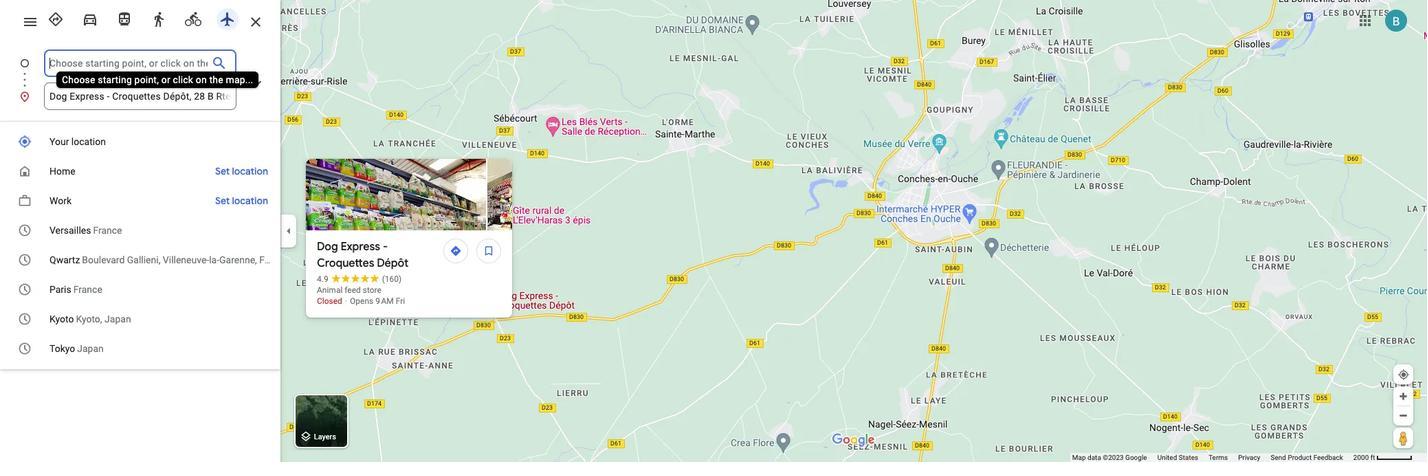 Task type: locate. For each thing, give the bounding box(es) containing it.
france
[[93, 225, 122, 236], [260, 254, 288, 265], [73, 284, 102, 295]]

work cell
[[0, 190, 212, 213]]

privacy
[[1239, 454, 1261, 462]]

japan right kyoto,
[[105, 314, 131, 325]]

4.9 stars 160 reviews image
[[317, 274, 402, 285]]

grid containing set location
[[0, 127, 288, 364]]

list item
[[0, 50, 281, 94], [0, 83, 281, 110]]

france right paris
[[73, 284, 102, 295]]

location for second set location "button" from the top
[[232, 195, 268, 207]]

united states button
[[1158, 453, 1199, 462]]

0 vertical spatial none field
[[50, 50, 208, 77]]

None radio
[[41, 6, 70, 30], [76, 6, 105, 30], [110, 6, 139, 30]]

set location inside cell
[[215, 195, 268, 207]]

set location button up garenne, at the bottom left of page
[[208, 190, 275, 212]]

france down the work cell
[[93, 225, 122, 236]]

2 set location from the top
[[215, 195, 268, 207]]

express
[[341, 240, 380, 254]]

1 cell from the top
[[0, 219, 272, 242]]

1 horizontal spatial japan
[[105, 314, 131, 325]]

the
[[209, 74, 223, 85]]

kyoto kyoto, japan
[[50, 314, 131, 325]]

1 horizontal spatial none radio
[[179, 6, 208, 30]]

1 set location from the top
[[215, 165, 268, 177]]

set location for second set location "button" from the top
[[215, 195, 268, 207]]

send product feedback
[[1271, 454, 1344, 462]]

0 horizontal spatial none radio
[[144, 6, 173, 30]]

home
[[50, 166, 75, 177]]

2 set from the top
[[215, 195, 230, 207]]

set
[[215, 165, 230, 177], [215, 195, 230, 207]]

location
[[71, 136, 106, 147], [232, 165, 268, 177], [232, 195, 268, 207]]

feedback
[[1314, 454, 1344, 462]]

closed
[[317, 296, 342, 306]]

0 horizontal spatial photo image
[[306, 159, 486, 230]]

set up the set location cell
[[215, 165, 230, 177]]

1 vertical spatial location
[[232, 165, 268, 177]]

la-
[[209, 254, 219, 265]]

set location button up the set location cell
[[208, 160, 275, 182]]

animal
[[317, 285, 343, 295]]

feed
[[345, 285, 361, 295]]

opens
[[350, 296, 374, 306]]

japan
[[105, 314, 131, 325], [77, 343, 104, 354]]

map data ©2023 google
[[1073, 454, 1148, 462]]

united states
[[1158, 454, 1199, 462]]

set location up garenne, at the bottom left of page
[[215, 195, 268, 207]]

photo image
[[306, 159, 486, 230], [488, 159, 668, 230]]

set location
[[215, 165, 268, 177], [215, 195, 268, 207]]

set location cell
[[208, 190, 275, 213]]

0 vertical spatial set
[[215, 165, 230, 177]]

japan right tokyo
[[77, 343, 104, 354]]

4.9
[[317, 274, 329, 284]]

google account: brad klo  
(klobrad84@gmail.com) image
[[1386, 9, 1408, 31]]

1 vertical spatial set
[[215, 195, 230, 207]]

0 vertical spatial set location button
[[208, 160, 275, 182]]

boulevard
[[82, 254, 125, 265]]

grid
[[0, 127, 288, 364]]

location inside the set location cell
[[232, 195, 268, 207]]

5 cell from the top
[[0, 338, 272, 360]]

list
[[0, 50, 281, 110]]

Choose starting point, or click on the map... field
[[50, 55, 208, 72]]

footer
[[1073, 453, 1354, 462]]

set location for 1st set location "button" from the top of the google maps 'element'
[[215, 165, 268, 177]]

2 photo image from the left
[[488, 159, 668, 230]]

none radio right best travel modes radio
[[76, 6, 105, 30]]

none radio right driving radio
[[110, 6, 139, 30]]

2 cell from the top
[[0, 249, 288, 272]]

1 none field from the top
[[50, 50, 208, 77]]

map...
[[226, 74, 253, 85]]

1 horizontal spatial none radio
[[76, 6, 105, 30]]

none radio left cycling option
[[144, 6, 173, 30]]

None field
[[50, 50, 208, 77], [50, 83, 231, 110]]

2000
[[1354, 454, 1370, 462]]

1 none radio from the left
[[144, 6, 173, 30]]

none radio flights
[[213, 6, 242, 30]]

garenne,
[[219, 254, 257, 265]]

set inside cell
[[215, 195, 230, 207]]

none radio walking
[[144, 6, 173, 30]]

your location
[[50, 136, 106, 147]]

privacy button
[[1239, 453, 1261, 462]]

france down collapse side panel icon
[[260, 254, 288, 265]]

set location button
[[208, 160, 275, 182], [208, 190, 275, 212]]

3 none radio from the left
[[213, 6, 242, 30]]

2 none field from the top
[[50, 83, 231, 110]]

1 none radio from the left
[[41, 6, 70, 30]]

cell
[[0, 219, 272, 242], [0, 249, 288, 272], [0, 279, 272, 301], [0, 308, 272, 331], [0, 338, 272, 360]]

set up la-
[[215, 195, 230, 207]]

google
[[1126, 454, 1148, 462]]

-
[[383, 240, 388, 254]]

2 vertical spatial location
[[232, 195, 268, 207]]

location up garenne, at the bottom left of page
[[232, 195, 268, 207]]

none radio right walking option
[[179, 6, 208, 30]]

show your location image
[[1398, 369, 1411, 381]]

walking image
[[151, 11, 167, 28]]

0 horizontal spatial japan
[[77, 343, 104, 354]]

set location up the set location cell
[[215, 165, 268, 177]]

home cell
[[0, 160, 212, 183]]

location right your
[[71, 136, 106, 147]]

cell containing qwartz
[[0, 249, 288, 272]]

none radio cycling
[[179, 6, 208, 30]]

1 vertical spatial set location button
[[208, 190, 275, 212]]

1 set from the top
[[215, 165, 230, 177]]

2 vertical spatial france
[[73, 284, 102, 295]]

cycling image
[[185, 11, 202, 28]]

0 vertical spatial france
[[93, 225, 122, 236]]

none radio left close directions image
[[213, 6, 242, 30]]

versailles
[[50, 225, 91, 236]]

location up the set location cell
[[232, 165, 268, 177]]

work
[[50, 195, 72, 206]]

0 vertical spatial location
[[71, 136, 106, 147]]

3 none radio from the left
[[110, 6, 139, 30]]

none radio best travel modes
[[41, 6, 70, 30]]

footer containing map data ©2023 google
[[1073, 453, 1354, 462]]

save image
[[483, 245, 495, 257]]

2 horizontal spatial none radio
[[213, 6, 242, 30]]

flights image
[[219, 11, 236, 28]]

2 none radio from the left
[[76, 6, 105, 30]]

location for 1st set location "button" from the top of the google maps 'element'
[[232, 165, 268, 177]]

directions image
[[450, 245, 462, 257]]

paris france
[[50, 284, 102, 295]]

1 list item from the top
[[0, 50, 281, 94]]

point,
[[135, 74, 159, 85]]

4 cell from the top
[[0, 308, 272, 331]]

1 vertical spatial none field
[[50, 83, 231, 110]]

1 vertical spatial set location
[[215, 195, 268, 207]]

None radio
[[144, 6, 173, 30], [179, 6, 208, 30], [213, 6, 242, 30]]

layers
[[314, 433, 336, 442]]

on
[[196, 74, 207, 85]]

none radio left driving radio
[[41, 6, 70, 30]]

kyoto
[[50, 314, 74, 325]]

0 horizontal spatial none radio
[[41, 6, 70, 30]]

2 none radio from the left
[[179, 6, 208, 30]]

villeneuve-
[[163, 254, 209, 265]]

click
[[173, 74, 193, 85]]

states
[[1179, 454, 1199, 462]]

dog express - croquettes dépôt element
[[317, 239, 439, 272]]

ft
[[1371, 454, 1376, 462]]

9 am
[[376, 296, 394, 306]]

1 horizontal spatial photo image
[[488, 159, 668, 230]]

zoom out image
[[1399, 411, 1409, 421]]

0 vertical spatial set location
[[215, 165, 268, 177]]

2 horizontal spatial none radio
[[110, 6, 139, 30]]

3 cell from the top
[[0, 279, 272, 301]]



Task type: describe. For each thing, give the bounding box(es) containing it.
(160)
[[382, 274, 402, 284]]

france for versailles france
[[93, 225, 122, 236]]

dog express - croquettes dépôt tooltip
[[306, 159, 1428, 318]]

google maps element
[[0, 0, 1428, 462]]

terms button
[[1209, 453, 1229, 462]]

store
[[363, 285, 382, 295]]

none field choose starting point, or click on the map...
[[50, 50, 208, 77]]

choose starting point, or click on the map...
[[62, 74, 253, 85]]

dog
[[317, 240, 338, 254]]

product
[[1288, 454, 1313, 462]]

2000 ft
[[1354, 454, 1376, 462]]

1 photo image from the left
[[306, 159, 486, 230]]

location inside the your location cell
[[71, 136, 106, 147]]

0 vertical spatial japan
[[105, 314, 131, 325]]

1 vertical spatial japan
[[77, 343, 104, 354]]

reverse starting point and destination image
[[248, 70, 264, 87]]

france for paris france
[[73, 284, 102, 295]]

none radio driving
[[76, 6, 105, 30]]

starting
[[98, 74, 132, 85]]

gallieni,
[[127, 254, 161, 265]]

Destination Dog Express - Croquettes Dépôt, 28 B Rte de Sainte-Marguerite, 27190 Le Fidelaire, France field
[[50, 88, 231, 105]]

cell containing kyoto
[[0, 308, 272, 331]]

2000 ft button
[[1354, 454, 1413, 462]]

cell containing tokyo
[[0, 338, 272, 360]]

your
[[50, 136, 69, 147]]

1 vertical spatial france
[[260, 254, 288, 265]]

none radio "transit"
[[110, 6, 139, 30]]

qwartz
[[50, 254, 80, 265]]

data
[[1088, 454, 1102, 462]]

send
[[1271, 454, 1287, 462]]

dépôt
[[377, 257, 409, 270]]

animal feed store element
[[317, 285, 382, 295]]

kyoto,
[[76, 314, 102, 325]]

qwartz boulevard gallieni, villeneuve-la-garenne, france
[[50, 254, 288, 265]]

cell containing versailles
[[0, 219, 272, 242]]

zoom in image
[[1399, 391, 1409, 402]]

©2023
[[1103, 454, 1124, 462]]

paris
[[50, 284, 71, 295]]

united
[[1158, 454, 1178, 462]]

⋅
[[344, 296, 348, 306]]

collapse side panel image
[[281, 224, 296, 239]]

none field destination dog express - croquettes dépôt, 28 b rte de sainte-marguerite, 27190 le fidelaire, france
[[50, 83, 231, 110]]

croquettes
[[317, 257, 374, 270]]

set for second set location "button" from the top
[[215, 195, 230, 207]]

transit image
[[116, 11, 133, 28]]

or
[[161, 74, 170, 85]]

send product feedback button
[[1271, 453, 1344, 462]]

best travel modes image
[[47, 11, 64, 28]]

fri
[[396, 296, 405, 306]]

list inside google maps 'element'
[[0, 50, 281, 110]]

versailles france
[[50, 225, 122, 236]]

1 set location button from the top
[[208, 160, 275, 182]]

dog express - croquettes dépôt
[[317, 240, 409, 270]]

close directions image
[[248, 14, 264, 30]]

driving image
[[82, 11, 98, 28]]

cell containing paris
[[0, 279, 272, 301]]

tokyo japan
[[50, 343, 104, 354]]

tokyo
[[50, 343, 75, 354]]

2 list item from the top
[[0, 83, 281, 110]]

set for 1st set location "button" from the top of the google maps 'element'
[[215, 165, 230, 177]]

show street view coverage image
[[1394, 428, 1414, 448]]

terms
[[1209, 454, 1229, 462]]

choose
[[62, 74, 95, 85]]

grid inside google maps 'element'
[[0, 127, 288, 364]]

2 set location button from the top
[[208, 190, 275, 212]]

map
[[1073, 454, 1086, 462]]

footer inside google maps 'element'
[[1073, 453, 1354, 462]]

your location cell
[[0, 131, 272, 153]]

animal feed store closed ⋅ opens 9 am fri
[[317, 285, 405, 306]]



Task type: vqa. For each thing, say whether or not it's contained in the screenshot.
All
no



